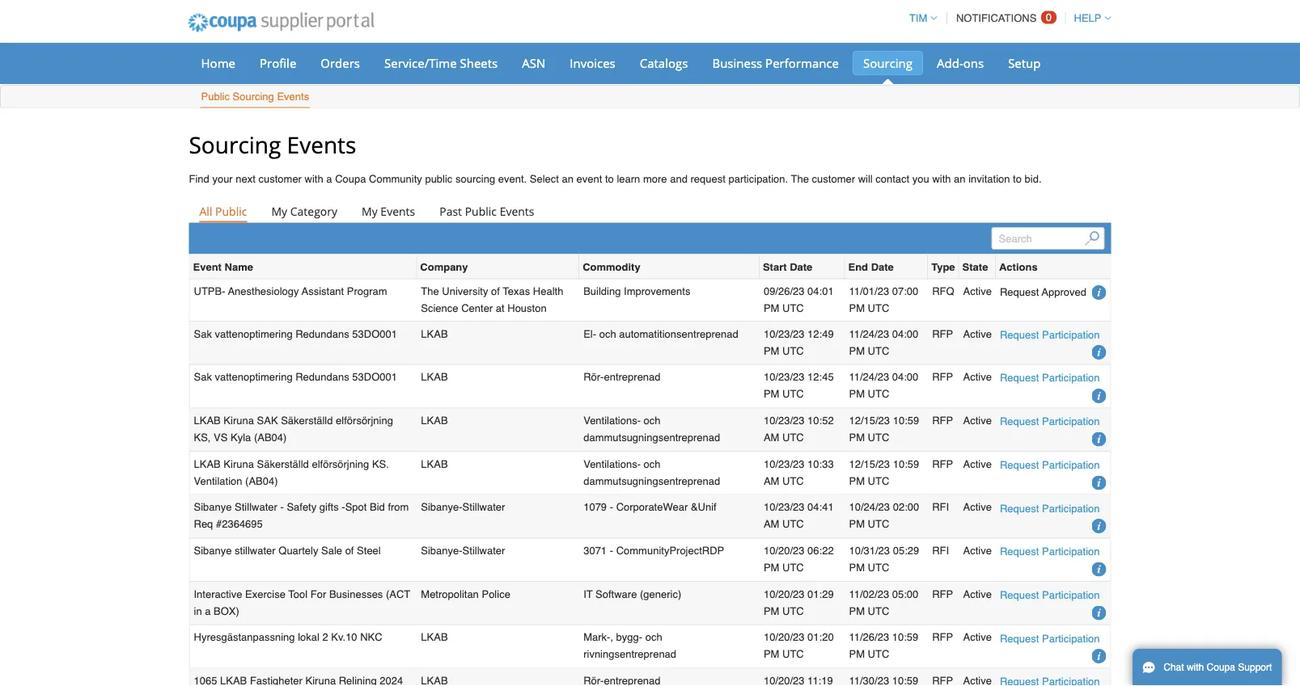Task type: locate. For each thing, give the bounding box(es) containing it.
1 my from the left
[[271, 203, 287, 219]]

improvements
[[624, 286, 691, 298]]

1 vertical spatial 11/24/23
[[849, 372, 889, 384]]

utc inside 11/26/23 10:59 pm utc
[[868, 649, 889, 661]]

3 10/20/23 from the top
[[764, 632, 805, 644]]

10/23/23 left 12:45
[[764, 372, 805, 384]]

1 kiruna from the top
[[224, 415, 254, 427]]

2 vertical spatial 10:59
[[892, 632, 919, 644]]

12/15/23 up 10/24/23
[[849, 458, 890, 471]]

stillwater for sibanye stillwater quartely sale of steel
[[463, 545, 505, 557]]

1 vertical spatial a
[[205, 606, 211, 618]]

5 participation from the top
[[1042, 503, 1100, 515]]

public down home link
[[201, 91, 230, 103]]

0 vertical spatial (ab04)
[[254, 432, 287, 444]]

1 vertical spatial sibanye-stillwater
[[421, 545, 505, 557]]

a up "category"
[[326, 173, 332, 185]]

säkerställd down 'lkab kiruna sak säkerställd elförsörjning ks, vs kyla (ab04)'
[[257, 458, 309, 471]]

10/23/23 for 10/23/23 10:33 am utc
[[764, 458, 805, 471]]

with right you
[[932, 173, 951, 185]]

pm down 11/02/23
[[849, 606, 865, 618]]

1 date from the left
[[790, 261, 813, 273]]

3 request participation from the top
[[1000, 416, 1100, 428]]

rfp for 10/23/23 10:33 am utc
[[932, 458, 953, 471]]

1 vertical spatial kiruna
[[224, 458, 254, 471]]

3 request participation button from the top
[[1000, 413, 1100, 430]]

vattenoptimering down anesthesiology
[[215, 328, 293, 340]]

1 53do001 from the top
[[352, 328, 397, 340]]

1 active from the top
[[963, 286, 992, 298]]

request participation button for 10:52
[[1000, 413, 1100, 430]]

0 horizontal spatial coupa
[[335, 173, 366, 185]]

1 sibanye- from the top
[[421, 502, 463, 514]]

11/24/23 down 11/01/23 07:00 pm utc on the right of page
[[849, 328, 889, 340]]

(ab04) down the sak
[[254, 432, 287, 444]]

your
[[212, 173, 233, 185]]

pm inside 10/20/23 01:29 pm utc
[[764, 606, 780, 618]]

2 12/15/23 10:59 pm utc from the top
[[849, 458, 919, 487]]

1 12/15/23 10:59 pm utc from the top
[[849, 415, 919, 444]]

1 horizontal spatial a
[[326, 173, 332, 185]]

event name button
[[193, 258, 253, 275]]

participation for 01:29
[[1042, 590, 1100, 602]]

2 vertical spatial am
[[764, 519, 780, 531]]

(ab04) right ventilation
[[245, 475, 278, 487]]

public
[[425, 173, 453, 185]]

0 horizontal spatial of
[[345, 545, 354, 557]]

4 request participation from the top
[[1000, 459, 1100, 471]]

10:59 for 10/23/23 10:33 am utc
[[893, 458, 919, 471]]

10/20/23 left 06:22
[[764, 545, 805, 557]]

8 active from the top
[[963, 589, 992, 601]]

to left bid.
[[1013, 173, 1022, 185]]

kiruna inside 'lkab kiruna sak säkerställd elförsörjning ks, vs kyla (ab04)'
[[224, 415, 254, 427]]

2 sibanye-stillwater from the top
[[421, 545, 505, 557]]

2 04:00 from the top
[[892, 372, 919, 384]]

pm up 10/20/23 01:20 pm utc
[[764, 606, 780, 618]]

tab list
[[189, 200, 1111, 222]]

dammutsugningsentreprenad down entreprenad
[[584, 432, 720, 444]]

0 vertical spatial säkerställd
[[281, 415, 333, 427]]

1 sibanye from the top
[[194, 502, 232, 514]]

request participation for 01:29
[[1000, 590, 1100, 602]]

6 active from the top
[[963, 502, 992, 514]]

1 vertical spatial sibanye-
[[421, 545, 463, 557]]

04:00 for 10/23/23 12:45 pm utc
[[892, 372, 919, 384]]

2 request participation from the top
[[1000, 372, 1100, 385]]

request participation button for 04:41
[[1000, 500, 1100, 517]]

business performance
[[712, 55, 839, 71]]

2 vattenoptimering from the top
[[215, 372, 293, 384]]

10/20/23 for 10/20/23 01:20 pm utc
[[764, 632, 805, 644]]

1 12/15/23 from the top
[[849, 415, 890, 427]]

request
[[1000, 286, 1039, 298], [1000, 329, 1039, 341], [1000, 372, 1039, 385], [1000, 416, 1039, 428], [1000, 459, 1039, 471], [1000, 503, 1039, 515], [1000, 546, 1039, 558], [1000, 590, 1039, 602], [1000, 633, 1039, 645]]

pm right 10/23/23 12:45 pm utc
[[849, 388, 865, 400]]

participation.
[[729, 173, 788, 185]]

the up science
[[421, 286, 439, 298]]

1 horizontal spatial date
[[871, 261, 894, 273]]

anesthesiology
[[228, 286, 299, 298]]

el- och automatitionsentreprenad
[[584, 328, 738, 340]]

sibanye up req
[[194, 502, 232, 514]]

10/20/23
[[764, 545, 805, 557], [764, 589, 805, 601], [764, 632, 805, 644]]

rfp
[[932, 328, 953, 340], [932, 372, 953, 384], [932, 415, 953, 427], [932, 458, 953, 471], [932, 589, 953, 601], [932, 632, 953, 644]]

(generic)
[[640, 589, 682, 601]]

0 vertical spatial rfi
[[932, 502, 949, 514]]

pm up 10/23/23 10:52 am utc
[[764, 388, 780, 400]]

am up the 10/23/23 04:41 am utc
[[764, 475, 780, 487]]

1 rfi from the top
[[932, 502, 949, 514]]

11/24/23
[[849, 328, 889, 340], [849, 372, 889, 384]]

ons
[[963, 55, 984, 71]]

utc inside the '10/24/23 02:00 pm utc'
[[868, 519, 889, 531]]

date right start at top
[[790, 261, 813, 273]]

request participation for 10:33
[[1000, 459, 1100, 471]]

pm up 10/20/23 01:29 pm utc
[[764, 562, 780, 574]]

am inside 10/23/23 10:33 am utc
[[764, 475, 780, 487]]

my events link
[[351, 200, 426, 222]]

10/23/23 left 12:49
[[764, 328, 805, 340]]

utc inside 10/20/23 01:29 pm utc
[[782, 606, 804, 618]]

pm up 10/23/23 12:45 pm utc
[[764, 345, 780, 357]]

1 vertical spatial sak
[[194, 372, 212, 384]]

2 kiruna from the top
[[224, 458, 254, 471]]

0 vertical spatial sourcing
[[863, 55, 913, 71]]

sibanye- for sibanye stillwater - safety gifts -spot bid from req #2364695
[[421, 502, 463, 514]]

a right "in"
[[205, 606, 211, 618]]

2 sibanye- from the top
[[421, 545, 463, 557]]

53do001 for el- och automatitionsentreprenad
[[352, 328, 397, 340]]

public right all
[[215, 203, 247, 219]]

utc inside 10/20/23 06:22 pm utc
[[782, 562, 804, 574]]

sak
[[194, 328, 212, 340], [194, 372, 212, 384]]

utc inside 10/23/23 12:49 pm utc
[[782, 345, 804, 357]]

public for past
[[465, 203, 497, 219]]

10/20/23 left 01:20
[[764, 632, 805, 644]]

3 request from the top
[[1000, 372, 1039, 385]]

10/23/23 left 10:52
[[764, 415, 805, 427]]

home
[[201, 55, 235, 71]]

0 vertical spatial sibanye-stillwater
[[421, 502, 505, 514]]

12/15/23 10:59 pm utc
[[849, 415, 919, 444], [849, 458, 919, 487]]

1 vertical spatial säkerställd
[[257, 458, 309, 471]]

kiruna for (ab04)
[[224, 458, 254, 471]]

sak vattenoptimering redundans 53do001
[[194, 328, 397, 340], [194, 372, 397, 384]]

navigation containing notifications 0
[[902, 2, 1111, 34]]

1 11/24/23 04:00 pm utc from the top
[[849, 328, 919, 357]]

7 active from the top
[[963, 545, 992, 557]]

my left "category"
[[271, 203, 287, 219]]

3 am from the top
[[764, 519, 780, 531]]

1 vertical spatial sibanye
[[194, 545, 232, 557]]

6 participation from the top
[[1042, 546, 1100, 558]]

all
[[199, 203, 212, 219]]

sourcing up next
[[189, 129, 281, 160]]

date right the end
[[871, 261, 894, 273]]

10/23/23 inside 10/23/23 12:49 pm utc
[[764, 328, 805, 340]]

find
[[189, 173, 209, 185]]

1 vertical spatial elförsörjning
[[312, 458, 369, 471]]

approved
[[1042, 286, 1087, 298]]

2 my from the left
[[362, 203, 378, 219]]

kiruna inside lkab kiruna säkerställd elförsörjning ks. ventilation (ab04)
[[224, 458, 254, 471]]

active for 10/23/23 12:45 pm utc
[[963, 372, 992, 384]]

0 horizontal spatial date
[[790, 261, 813, 273]]

active for 10/20/23 01:20 pm utc
[[963, 632, 992, 644]]

ventilations- och dammutsugningsentreprenad for 10/23/23 10:33 am utc
[[584, 458, 720, 487]]

am inside the 10/23/23 04:41 am utc
[[764, 519, 780, 531]]

och right el-
[[599, 328, 616, 340]]

ventilations- up 1079
[[584, 458, 641, 471]]

name
[[225, 261, 253, 273]]

redundans up 'lkab kiruna sak säkerställd elförsörjning ks, vs kyla (ab04)'
[[296, 372, 349, 384]]

request participation
[[1000, 329, 1100, 341], [1000, 372, 1100, 385], [1000, 416, 1100, 428], [1000, 459, 1100, 471], [1000, 503, 1100, 515], [1000, 546, 1100, 558], [1000, 590, 1100, 602], [1000, 633, 1100, 645]]

1 vertical spatial ventilations- och dammutsugningsentreprenad
[[584, 458, 720, 487]]

0 vertical spatial of
[[491, 286, 500, 298]]

1 horizontal spatial an
[[954, 173, 966, 185]]

4 active from the top
[[963, 415, 992, 427]]

2 to from the left
[[1013, 173, 1022, 185]]

pm inside 10/23/23 12:45 pm utc
[[764, 388, 780, 400]]

0 horizontal spatial the
[[421, 286, 439, 298]]

10/20/23 for 10/20/23 01:29 pm utc
[[764, 589, 805, 601]]

redundans down 'assistant'
[[296, 328, 349, 340]]

1 11/24/23 from the top
[[849, 328, 889, 340]]

lkab for 10/23/23 10:33 am utc
[[421, 458, 448, 471]]

exercise
[[245, 589, 286, 601]]

och right bygg- at the bottom left
[[645, 632, 662, 644]]

assistant
[[302, 286, 344, 298]]

utc inside 10/20/23 01:20 pm utc
[[782, 649, 804, 661]]

police
[[482, 589, 510, 601]]

public right the past
[[465, 203, 497, 219]]

sibanye for sibanye stillwater quartely sale of steel
[[194, 545, 232, 557]]

02:00
[[893, 502, 919, 514]]

0 vertical spatial coupa
[[335, 173, 366, 185]]

service/time sheets
[[384, 55, 498, 71]]

10/23/23 inside 10/23/23 10:52 am utc
[[764, 415, 805, 427]]

1 horizontal spatial my
[[362, 203, 378, 219]]

safety
[[287, 502, 317, 514]]

an left event at the top left of page
[[562, 173, 574, 185]]

sourcing down profile link
[[233, 91, 274, 103]]

service/time
[[384, 55, 457, 71]]

1 redundans from the top
[[296, 328, 349, 340]]

pm down 10/31/23
[[849, 562, 865, 574]]

events up "category"
[[287, 129, 356, 160]]

0 vertical spatial 04:00
[[892, 328, 919, 340]]

request for 10/23/23 10:52 am utc
[[1000, 416, 1039, 428]]

1 vertical spatial coupa
[[1207, 663, 1236, 674]]

4 rfp from the top
[[932, 458, 953, 471]]

0 vertical spatial sibanye-
[[421, 502, 463, 514]]

tool
[[288, 589, 308, 601]]

1 vertical spatial 10:59
[[893, 458, 919, 471]]

1 vertical spatial (ab04)
[[245, 475, 278, 487]]

9 request from the top
[[1000, 633, 1039, 645]]

next
[[236, 173, 256, 185]]

(ab04) inside 'lkab kiruna sak säkerställd elförsörjning ks, vs kyla (ab04)'
[[254, 432, 287, 444]]

pm
[[764, 302, 780, 315], [849, 302, 865, 315], [764, 345, 780, 357], [849, 345, 865, 357], [764, 388, 780, 400], [849, 388, 865, 400], [849, 432, 865, 444], [849, 475, 865, 487], [849, 519, 865, 531], [764, 562, 780, 574], [849, 562, 865, 574], [764, 606, 780, 618], [849, 606, 865, 618], [764, 649, 780, 661], [849, 649, 865, 661]]

utc inside 11/02/23 05:00 pm utc
[[868, 606, 889, 618]]

my down community
[[362, 203, 378, 219]]

12/15/23 right 10:52
[[849, 415, 890, 427]]

11/24/23 04:00 pm utc right 12:45
[[849, 372, 919, 400]]

7 request participation button from the top
[[1000, 587, 1100, 604]]

redundans for rör-entreprenad
[[296, 372, 349, 384]]

participation for 01:20
[[1042, 633, 1100, 645]]

6 request participation button from the top
[[1000, 544, 1100, 561]]

11/24/23 for 12:45
[[849, 372, 889, 384]]

0 vertical spatial kiruna
[[224, 415, 254, 427]]

rfi for 05:29
[[932, 545, 949, 557]]

0 vertical spatial ventilations-
[[584, 415, 641, 427]]

am for 10/23/23 04:41 am utc
[[764, 519, 780, 531]]

events
[[277, 91, 309, 103], [287, 129, 356, 160], [381, 203, 415, 219], [500, 203, 534, 219]]

och down entreprenad
[[644, 415, 661, 427]]

dammutsugningsentreprenad up corporatewear at bottom
[[584, 475, 720, 487]]

sak vattenoptimering redundans 53do001 up the sak
[[194, 372, 397, 384]]

0 vertical spatial sak vattenoptimering redundans 53do001
[[194, 328, 397, 340]]

2 53do001 from the top
[[352, 372, 397, 384]]

2 request participation button from the top
[[1000, 370, 1100, 387]]

elförsörjning
[[336, 415, 393, 427], [312, 458, 369, 471]]

sourcing down tim
[[863, 55, 913, 71]]

0 vertical spatial the
[[791, 173, 809, 185]]

my
[[271, 203, 287, 219], [362, 203, 378, 219]]

sak down the utpb-
[[194, 328, 212, 340]]

bid
[[370, 502, 385, 514]]

0 vertical spatial sibanye
[[194, 502, 232, 514]]

1 horizontal spatial coupa
[[1207, 663, 1236, 674]]

2 participation from the top
[[1042, 372, 1100, 385]]

lokal
[[298, 632, 320, 644]]

vattenoptimering for rör-entreprenad
[[215, 372, 293, 384]]

the right participation.
[[791, 173, 809, 185]]

1 vertical spatial sak vattenoptimering redundans 53do001
[[194, 372, 397, 384]]

request participation button for 10:33
[[1000, 457, 1100, 474]]

2
[[322, 632, 328, 644]]

1 request participation button from the top
[[1000, 327, 1100, 344]]

07:00
[[892, 286, 919, 298]]

2 dammutsugningsentreprenad from the top
[[584, 475, 720, 487]]

0 vertical spatial ventilations- och dammutsugningsentreprenad
[[584, 415, 720, 444]]

pm down 10/24/23
[[849, 519, 865, 531]]

utc inside the 10/31/23 05:29 pm utc
[[868, 562, 889, 574]]

my for my category
[[271, 203, 287, 219]]

dammutsugningsentreprenad for 10/23/23 10:33 am utc
[[584, 475, 720, 487]]

customer left will
[[812, 173, 855, 185]]

coupa left community
[[335, 173, 366, 185]]

10/20/23 inside 10/20/23 06:22 pm utc
[[764, 545, 805, 557]]

sak vattenoptimering redundans 53do001 for el- och automatitionsentreprenad
[[194, 328, 397, 340]]

0 vertical spatial 12/15/23 10:59 pm utc
[[849, 415, 919, 444]]

setup link
[[998, 51, 1051, 75]]

type state
[[931, 261, 988, 273]]

5 request participation from the top
[[1000, 503, 1100, 515]]

pm inside 11/26/23 10:59 pm utc
[[849, 649, 865, 661]]

2 horizontal spatial with
[[1187, 663, 1204, 674]]

10/20/23 inside 10/20/23 01:29 pm utc
[[764, 589, 805, 601]]

0 vertical spatial 10:59
[[893, 415, 919, 427]]

of right sale
[[345, 545, 354, 557]]

0 horizontal spatial to
[[605, 173, 614, 185]]

elförsörjning up the ks. at left
[[336, 415, 393, 427]]

11/24/23 for 12:49
[[849, 328, 889, 340]]

10:59 inside 11/26/23 10:59 pm utc
[[892, 632, 919, 644]]

sibanye-stillwater up metropolitan police
[[421, 545, 505, 557]]

of up "at"
[[491, 286, 500, 298]]

0 vertical spatial 11/24/23
[[849, 328, 889, 340]]

2 vertical spatial sourcing
[[189, 129, 281, 160]]

lkab inside lkab kiruna säkerställd elförsörjning ks. ventilation (ab04)
[[194, 458, 221, 471]]

participation
[[1042, 329, 1100, 341], [1042, 372, 1100, 385], [1042, 416, 1100, 428], [1042, 459, 1100, 471], [1042, 503, 1100, 515], [1042, 546, 1100, 558], [1042, 590, 1100, 602], [1042, 633, 1100, 645]]

10/23/23 left 04:41
[[764, 502, 805, 514]]

tim
[[909, 12, 927, 24]]

2 10/20/23 from the top
[[764, 589, 805, 601]]

participation for 06:22
[[1042, 546, 1100, 558]]

commodity button
[[583, 258, 641, 275]]

1 rfp from the top
[[932, 328, 953, 340]]

1 horizontal spatial of
[[491, 286, 500, 298]]

coupa
[[335, 173, 366, 185], [1207, 663, 1236, 674]]

sak
[[257, 415, 278, 427]]

stillwater for sibanye stillwater - safety gifts -spot bid from req #2364695
[[463, 502, 505, 514]]

2 sibanye from the top
[[194, 545, 232, 557]]

8 request participation button from the top
[[1000, 631, 1100, 648]]

lkab for 10/23/23 12:45 pm utc
[[421, 372, 448, 384]]

rfi right 02:00
[[932, 502, 949, 514]]

12/15/23
[[849, 415, 890, 427], [849, 458, 890, 471]]

request for 10/20/23 01:20 pm utc
[[1000, 633, 1039, 645]]

2 rfi from the top
[[932, 545, 949, 557]]

pm inside 11/02/23 05:00 pm utc
[[849, 606, 865, 618]]

8 request from the top
[[1000, 590, 1039, 602]]

with up "category"
[[305, 173, 323, 185]]

a
[[326, 173, 332, 185], [205, 606, 211, 618]]

7 participation from the top
[[1042, 590, 1100, 602]]

sourcing
[[863, 55, 913, 71], [233, 91, 274, 103], [189, 129, 281, 160]]

0 vertical spatial elförsörjning
[[336, 415, 393, 427]]

1 vertical spatial 12/15/23
[[849, 458, 890, 471]]

request for 10/20/23 01:29 pm utc
[[1000, 590, 1039, 602]]

stillwater
[[235, 545, 276, 557]]

4 participation from the top
[[1042, 459, 1100, 471]]

chat
[[1164, 663, 1184, 674]]

12/15/23 10:59 pm utc for 10:52
[[849, 415, 919, 444]]

the inside the university of texas health science center at houston
[[421, 286, 439, 298]]

1 ventilations- och dammutsugningsentreprenad from the top
[[584, 415, 720, 444]]

10/20/23 for 10/20/23 06:22 pm utc
[[764, 545, 805, 557]]

1 vertical spatial dammutsugningsentreprenad
[[584, 475, 720, 487]]

11/02/23 05:00 pm utc
[[849, 589, 919, 618]]

0 vertical spatial 10/20/23
[[764, 545, 805, 557]]

sak vattenoptimering redundans 53do001 for rör-entreprenad
[[194, 372, 397, 384]]

1 horizontal spatial customer
[[812, 173, 855, 185]]

request approved
[[1000, 286, 1087, 298]]

10/23/23 inside the 10/23/23 04:41 am utc
[[764, 502, 805, 514]]

sibanye down req
[[194, 545, 232, 557]]

5 request from the top
[[1000, 459, 1039, 471]]

pm down "09/26/23"
[[764, 302, 780, 315]]

0 vertical spatial am
[[764, 432, 780, 444]]

1 request participation from the top
[[1000, 329, 1100, 341]]

to left learn
[[605, 173, 614, 185]]

12/15/23 10:59 pm utc right 10:52
[[849, 415, 919, 444]]

- right 1079
[[610, 502, 613, 514]]

sak up ks,
[[194, 372, 212, 384]]

0 vertical spatial dammutsugningsentreprenad
[[584, 432, 720, 444]]

sibanye- right from
[[421, 502, 463, 514]]

5 request participation button from the top
[[1000, 500, 1100, 517]]

ventilations- och dammutsugningsentreprenad down entreprenad
[[584, 415, 720, 444]]

0 horizontal spatial customer
[[259, 173, 302, 185]]

with
[[305, 173, 323, 185], [932, 173, 951, 185], [1187, 663, 1204, 674]]

public sourcing events link
[[200, 87, 310, 108]]

pm down 10/20/23 01:29 pm utc
[[764, 649, 780, 661]]

am up 10/20/23 06:22 pm utc
[[764, 519, 780, 531]]

(ab04) inside lkab kiruna säkerställd elförsörjning ks. ventilation (ab04)
[[245, 475, 278, 487]]

2 redundans from the top
[[296, 372, 349, 384]]

1 vertical spatial 11/24/23 04:00 pm utc
[[849, 372, 919, 400]]

kiruna down kyla
[[224, 458, 254, 471]]

2 customer from the left
[[812, 173, 855, 185]]

7 request from the top
[[1000, 546, 1039, 558]]

6 request participation from the top
[[1000, 546, 1100, 558]]

och
[[599, 328, 616, 340], [644, 415, 661, 427], [644, 458, 661, 471], [645, 632, 662, 644]]

6 rfp from the top
[[932, 632, 953, 644]]

the university of texas health science center at houston
[[421, 286, 563, 315]]

10/20/23 inside 10/20/23 01:20 pm utc
[[764, 632, 805, 644]]

active for 10/20/23 01:29 pm utc
[[963, 589, 992, 601]]

53do001 for rör-entreprenad
[[352, 372, 397, 384]]

9 active from the top
[[963, 632, 992, 644]]

am up 10/23/23 10:33 am utc
[[764, 432, 780, 444]]

of inside the university of texas health science center at houston
[[491, 286, 500, 298]]

interactive
[[194, 589, 242, 601]]

0 vertical spatial a
[[326, 173, 332, 185]]

1 vertical spatial 12/15/23 10:59 pm utc
[[849, 458, 919, 487]]

rfq
[[932, 286, 954, 298]]

1 sibanye-stillwater from the top
[[421, 502, 505, 514]]

5 rfp from the top
[[932, 589, 953, 601]]

11/24/23 04:00 pm utc for 12:49
[[849, 328, 919, 357]]

with right chat at the bottom of page
[[1187, 663, 1204, 674]]

och up corporatewear at bottom
[[644, 458, 661, 471]]

11/24/23 04:00 pm utc for 12:45
[[849, 372, 919, 400]]

0 vertical spatial redundans
[[296, 328, 349, 340]]

bygg-
[[616, 632, 643, 644]]

am inside 10/23/23 10:52 am utc
[[764, 432, 780, 444]]

date for end date
[[871, 261, 894, 273]]

active for 10/23/23 12:49 pm utc
[[963, 328, 992, 340]]

1 vertical spatial 53do001
[[352, 372, 397, 384]]

request participation button for 01:29
[[1000, 587, 1100, 604]]

events down event.
[[500, 203, 534, 219]]

vattenoptimering up the sak
[[215, 372, 293, 384]]

navigation
[[902, 2, 1111, 34]]

state button
[[963, 258, 988, 275]]

2 ventilations- from the top
[[584, 458, 641, 471]]

2 12/15/23 from the top
[[849, 458, 890, 471]]

10/23/23 inside 10/23/23 12:45 pm utc
[[764, 372, 805, 384]]

2 request from the top
[[1000, 329, 1039, 341]]

0 vertical spatial 11/24/23 04:00 pm utc
[[849, 328, 919, 357]]

2 11/24/23 from the top
[[849, 372, 889, 384]]

5 10/23/23 from the top
[[764, 502, 805, 514]]

2 11/24/23 04:00 pm utc from the top
[[849, 372, 919, 400]]

elförsörjning left the ks. at left
[[312, 458, 369, 471]]

1 ventilations- from the top
[[584, 415, 641, 427]]

11/24/23 04:00 pm utc down 11/01/23 07:00 pm utc on the right of page
[[849, 328, 919, 357]]

building improvements
[[584, 286, 691, 298]]

2 date from the left
[[871, 261, 894, 273]]

2 sak from the top
[[194, 372, 212, 384]]

4 10/23/23 from the top
[[764, 458, 805, 471]]

rfi right 05:29
[[932, 545, 949, 557]]

12/15/23 10:59 pm utc up 10/24/23
[[849, 458, 919, 487]]

pm up 10/24/23
[[849, 475, 865, 487]]

0 horizontal spatial an
[[562, 173, 574, 185]]

am for 10/23/23 10:52 am utc
[[764, 432, 780, 444]]

7 request participation from the top
[[1000, 590, 1100, 602]]

1 vertical spatial the
[[421, 286, 439, 298]]

center
[[461, 302, 493, 315]]

2 ventilations- och dammutsugningsentreprenad from the top
[[584, 458, 720, 487]]

1 vertical spatial of
[[345, 545, 354, 557]]

2 vertical spatial 10/20/23
[[764, 632, 805, 644]]

to
[[605, 173, 614, 185], [1013, 173, 1022, 185]]

0 vertical spatial 12/15/23
[[849, 415, 890, 427]]

add-ons
[[937, 55, 984, 71]]

1 sak from the top
[[194, 328, 212, 340]]

customer
[[259, 173, 302, 185], [812, 173, 855, 185]]

ventilations- och dammutsugningsentreprenad up corporatewear at bottom
[[584, 458, 720, 487]]

5 active from the top
[[963, 458, 992, 471]]

my for my events
[[362, 203, 378, 219]]

health
[[533, 286, 563, 298]]

0 vertical spatial 53do001
[[352, 328, 397, 340]]

3 participation from the top
[[1042, 416, 1100, 428]]

11/24/23 04:00 pm utc
[[849, 328, 919, 357], [849, 372, 919, 400]]

1 vattenoptimering from the top
[[215, 328, 293, 340]]

sibanye inside sibanye stillwater - safety gifts -spot bid from req #2364695
[[194, 502, 232, 514]]

sak vattenoptimering redundans 53do001 down utpb- anesthesiology assistant program
[[194, 328, 397, 340]]

sibanye for sibanye stillwater - safety gifts -spot bid from req #2364695
[[194, 502, 232, 514]]

1 vertical spatial redundans
[[296, 372, 349, 384]]

1 10/23/23 from the top
[[764, 328, 805, 340]]

säkerställd right the sak
[[281, 415, 333, 427]]

4 request participation button from the top
[[1000, 457, 1100, 474]]

3 active from the top
[[963, 372, 992, 384]]

sak for rör-entreprenad
[[194, 372, 212, 384]]

invoices link
[[559, 51, 626, 75]]

1 vertical spatial ventilations-
[[584, 458, 641, 471]]

2 rfp from the top
[[932, 372, 953, 384]]

0 vertical spatial vattenoptimering
[[215, 328, 293, 340]]

sibanye-
[[421, 502, 463, 514], [421, 545, 463, 557]]

6 request from the top
[[1000, 503, 1039, 515]]

2 10/23/23 from the top
[[764, 372, 805, 384]]

8 participation from the top
[[1042, 633, 1100, 645]]

1 sak vattenoptimering redundans 53do001 from the top
[[194, 328, 397, 340]]

1 vertical spatial 10/20/23
[[764, 589, 805, 601]]

10/23/23 left 10:33
[[764, 458, 805, 471]]

0 vertical spatial sak
[[194, 328, 212, 340]]

53do001
[[352, 328, 397, 340], [352, 372, 397, 384]]

0 horizontal spatial a
[[205, 606, 211, 618]]

10:59 for 10/23/23 10:52 am utc
[[893, 415, 919, 427]]

2 sak vattenoptimering redundans 53do001 from the top
[[194, 372, 397, 384]]

4 request from the top
[[1000, 416, 1039, 428]]

kiruna up kyla
[[224, 415, 254, 427]]

1 customer from the left
[[259, 173, 302, 185]]

sibanye-stillwater for sibanye stillwater - safety gifts -spot bid from req #2364695
[[421, 502, 505, 514]]

1 vertical spatial 04:00
[[892, 372, 919, 384]]

participation for 10:52
[[1042, 416, 1100, 428]]

redundans
[[296, 328, 349, 340], [296, 372, 349, 384]]

8 request participation from the top
[[1000, 633, 1100, 645]]

0 horizontal spatial my
[[271, 203, 287, 219]]

1 am from the top
[[764, 432, 780, 444]]

1 vertical spatial vattenoptimering
[[215, 372, 293, 384]]

sibanye- up metropolitan at the bottom left
[[421, 545, 463, 557]]

10/31/23
[[849, 545, 890, 557]]

ks.
[[372, 458, 389, 471]]

3 rfp from the top
[[932, 415, 953, 427]]

10/23/23 inside 10/23/23 10:33 am utc
[[764, 458, 805, 471]]

box)
[[214, 606, 239, 618]]

pm down 11/26/23
[[849, 649, 865, 661]]

request participation button for 01:20
[[1000, 631, 1100, 648]]

request participation for 12:49
[[1000, 329, 1100, 341]]

texas
[[503, 286, 530, 298]]

request for 10/20/23 06:22 pm utc
[[1000, 546, 1039, 558]]

pm down 11/01/23
[[849, 302, 865, 315]]

sak for el- och automatitionsentreprenad
[[194, 328, 212, 340]]

request participation for 04:41
[[1000, 503, 1100, 515]]

active for 09/26/23 04:01 pm utc
[[963, 286, 992, 298]]

11/24/23 right 12:45
[[849, 372, 889, 384]]

program
[[347, 286, 387, 298]]

end
[[848, 261, 868, 273]]

events down profile link
[[277, 91, 309, 103]]

participation for 10:33
[[1042, 459, 1100, 471]]

service/time sheets link
[[374, 51, 508, 75]]

1 04:00 from the top
[[892, 328, 919, 340]]

0 horizontal spatial with
[[305, 173, 323, 185]]

public sourcing events
[[201, 91, 309, 103]]

1 vertical spatial rfi
[[932, 545, 949, 557]]

customer right next
[[259, 173, 302, 185]]

1 vertical spatial am
[[764, 475, 780, 487]]

coupa left support
[[1207, 663, 1236, 674]]

1 horizontal spatial to
[[1013, 173, 1022, 185]]

1 10/20/23 from the top
[[764, 545, 805, 557]]

ventilations- down rör-entreprenad
[[584, 415, 641, 427]]

chat with coupa support button
[[1133, 650, 1282, 687]]



Task type: describe. For each thing, give the bounding box(es) containing it.
&unif
[[691, 502, 717, 514]]

pm inside 10/23/23 12:49 pm utc
[[764, 345, 780, 357]]

req
[[194, 519, 213, 531]]

participation for 12:45
[[1042, 372, 1100, 385]]

coupa inside the chat with coupa support button
[[1207, 663, 1236, 674]]

säkerställd inside 'lkab kiruna sak säkerställd elförsörjning ks, vs kyla (ab04)'
[[281, 415, 333, 427]]

asn
[[522, 55, 546, 71]]

kiruna for vs
[[224, 415, 254, 427]]

ventilations- for 10/23/23 10:52 am utc
[[584, 415, 641, 427]]

past public events
[[440, 203, 534, 219]]

- right gifts
[[342, 502, 345, 514]]

sourcing events
[[189, 129, 356, 160]]

stillwater inside sibanye stillwater - safety gifts -spot bid from req #2364695
[[235, 502, 277, 514]]

commodity
[[583, 261, 641, 273]]

request for 10/23/23 12:49 pm utc
[[1000, 329, 1039, 341]]

lkab for 10/23/23 12:49 pm utc
[[421, 328, 448, 340]]

10/31/23 05:29 pm utc
[[849, 545, 919, 574]]

entreprenad
[[604, 372, 661, 384]]

10/23/23 for 10/23/23 10:52 am utc
[[764, 415, 805, 427]]

rfp for 10/20/23 01:29 pm utc
[[932, 589, 953, 601]]

request participation for 01:20
[[1000, 633, 1100, 645]]

event name
[[193, 261, 253, 273]]

lkab for 10/20/23 01:20 pm utc
[[421, 632, 448, 644]]

utc inside 10/23/23 12:45 pm utc
[[782, 388, 804, 400]]

active for 10/23/23 10:33 am utc
[[963, 458, 992, 471]]

01:20
[[808, 632, 834, 644]]

pm inside 10/20/23 06:22 pm utc
[[764, 562, 780, 574]]

10/23/23 for 10/23/23 12:45 pm utc
[[764, 372, 805, 384]]

rfp for 10/20/23 01:20 pm utc
[[932, 632, 953, 644]]

11/02/23
[[849, 589, 889, 601]]

04:41
[[808, 502, 834, 514]]

utpb- anesthesiology assistant program
[[194, 286, 387, 298]]

3071 - communityprojectrdp
[[584, 545, 724, 557]]

help
[[1074, 12, 1102, 24]]

request
[[691, 173, 726, 185]]

event
[[193, 261, 222, 273]]

lkab inside 'lkab kiruna sak säkerställd elförsörjning ks, vs kyla (ab04)'
[[194, 415, 221, 427]]

request participation for 10:52
[[1000, 416, 1100, 428]]

home link
[[191, 51, 246, 75]]

request for 10/23/23 10:33 am utc
[[1000, 459, 1039, 471]]

mark-, bygg- och rivningsentreprenad
[[584, 632, 677, 661]]

request participation button for 12:45
[[1000, 370, 1100, 387]]

coupa supplier portal image
[[177, 2, 385, 43]]

10/23/23 04:41 am utc
[[764, 502, 834, 531]]

sale
[[321, 545, 342, 557]]

notifications
[[956, 12, 1037, 24]]

(act
[[386, 589, 410, 601]]

public for all
[[215, 203, 247, 219]]

10/20/23 01:20 pm utc
[[764, 632, 834, 661]]

contact
[[876, 173, 910, 185]]

10/23/23 for 10/23/23 04:41 am utc
[[764, 502, 805, 514]]

#2364695
[[216, 519, 263, 531]]

säkerställd inside lkab kiruna säkerställd elförsörjning ks. ventilation (ab04)
[[257, 458, 309, 471]]

2 an from the left
[[954, 173, 966, 185]]

business
[[712, 55, 762, 71]]

add-ons link
[[926, 51, 995, 75]]

pm right 10/23/23 10:52 am utc
[[849, 432, 865, 444]]

end date button
[[848, 258, 894, 275]]

participation for 12:49
[[1042, 329, 1100, 341]]

event
[[577, 173, 602, 185]]

kyla
[[231, 432, 251, 444]]

past public events link
[[429, 200, 545, 222]]

request participation button for 06:22
[[1000, 544, 1100, 561]]

lkab for 10/23/23 10:52 am utc
[[421, 415, 448, 427]]

10/23/23 for 10/23/23 12:49 pm utc
[[764, 328, 805, 340]]

my category link
[[261, 200, 348, 222]]

06:22
[[808, 545, 834, 557]]

rfp for 10/23/23 10:52 am utc
[[932, 415, 953, 427]]

pm inside the '10/24/23 02:00 pm utc'
[[849, 519, 865, 531]]

1 an from the left
[[562, 173, 574, 185]]

orders
[[321, 55, 360, 71]]

1 horizontal spatial with
[[932, 173, 951, 185]]

sibanye- for sibanye stillwater quartely sale of steel
[[421, 545, 463, 557]]

04:01
[[808, 286, 834, 298]]

active for 10/23/23 10:52 am utc
[[963, 415, 992, 427]]

11/01/23
[[849, 286, 889, 298]]

businesses
[[329, 589, 383, 601]]

el-
[[584, 328, 596, 340]]

you
[[913, 173, 930, 185]]

date for start date
[[790, 261, 813, 273]]

sourcing link
[[853, 51, 923, 75]]

11/01/23 07:00 pm utc
[[849, 286, 919, 315]]

1079 - corporatewear &unif
[[584, 502, 717, 514]]

12/15/23 for 10:52
[[849, 415, 890, 427]]

it software (generic)
[[584, 589, 682, 601]]

1 vertical spatial sourcing
[[233, 91, 274, 103]]

university
[[442, 286, 488, 298]]

tab list containing all public
[[189, 200, 1111, 222]]

elförsörjning inside 'lkab kiruna sak säkerställd elförsörjning ks, vs kyla (ab04)'
[[336, 415, 393, 427]]

support
[[1238, 663, 1272, 674]]

10:59 for 10/20/23 01:20 pm utc
[[892, 632, 919, 644]]

rör-entreprenad
[[584, 372, 661, 384]]

utc inside 11/01/23 07:00 pm utc
[[868, 302, 889, 315]]

och inside mark-, bygg- och rivningsentreprenad
[[645, 632, 662, 644]]

ventilations- for 10/23/23 10:33 am utc
[[584, 458, 641, 471]]

04:00 for 10/23/23 12:49 pm utc
[[892, 328, 919, 340]]

pm inside "09/26/23 04:01 pm utc"
[[764, 302, 780, 315]]

1 horizontal spatial the
[[791, 173, 809, 185]]

pm inside 10/20/23 01:20 pm utc
[[764, 649, 780, 661]]

search image
[[1085, 231, 1100, 246]]

utc inside the 10/23/23 04:41 am utc
[[782, 519, 804, 531]]

12/15/23 10:59 pm utc for 10:33
[[849, 458, 919, 487]]

request participation button for 12:49
[[1000, 327, 1100, 344]]

from
[[388, 502, 409, 514]]

sourcing for sourcing events
[[189, 129, 281, 160]]

pm inside 11/01/23 07:00 pm utc
[[849, 302, 865, 315]]

kv.10
[[331, 632, 357, 644]]

active for 10/23/23 04:41 am utc
[[963, 502, 992, 514]]

state
[[963, 261, 988, 273]]

och for 10/23/23 10:33 am utc
[[644, 458, 661, 471]]

event.
[[498, 173, 527, 185]]

elförsörjning inside lkab kiruna säkerställd elförsörjning ks. ventilation (ab04)
[[312, 458, 369, 471]]

tim link
[[902, 12, 937, 24]]

pm down 11/01/23 07:00 pm utc on the right of page
[[849, 345, 865, 357]]

sourcing for sourcing
[[863, 55, 913, 71]]

hyresgästanpassning
[[194, 632, 295, 644]]

community
[[369, 173, 422, 185]]

10:33
[[808, 458, 834, 471]]

at
[[496, 302, 505, 315]]

lkab kiruna sak säkerställd elförsörjning ks, vs kyla (ab04)
[[194, 415, 393, 444]]

och for 10/23/23 12:49 pm utc
[[599, 328, 616, 340]]

steel
[[357, 545, 381, 557]]

utc inside "09/26/23 04:01 pm utc"
[[782, 302, 804, 315]]

automatitionsentreprenad
[[619, 328, 738, 340]]

am for 10/23/23 10:33 am utc
[[764, 475, 780, 487]]

rfp for 10/23/23 12:49 pm utc
[[932, 328, 953, 340]]

1 to from the left
[[605, 173, 614, 185]]

a inside interactive exercise tool for businesses (act in a box)
[[205, 606, 211, 618]]

10/23/23 12:49 pm utc
[[764, 328, 834, 357]]

start date
[[763, 261, 813, 273]]

houston
[[508, 302, 547, 315]]

with inside button
[[1187, 663, 1204, 674]]

- right 3071
[[610, 545, 613, 557]]

utc inside 10/23/23 10:52 am utc
[[782, 432, 804, 444]]

will
[[858, 173, 873, 185]]

events down community
[[381, 203, 415, 219]]

company
[[420, 261, 468, 273]]

quartely
[[279, 545, 318, 557]]

rivningsentreprenad
[[584, 649, 677, 661]]

09/26/23 04:01 pm utc
[[764, 286, 834, 315]]

active for 10/20/23 06:22 pm utc
[[963, 545, 992, 557]]

sibanye-stillwater for sibanye stillwater quartely sale of steel
[[421, 545, 505, 557]]

Search text field
[[992, 227, 1105, 250]]

sheets
[[460, 55, 498, 71]]

1 request from the top
[[1000, 286, 1039, 298]]

ventilations- och dammutsugningsentreprenad for 10/23/23 10:52 am utc
[[584, 415, 720, 444]]

01:29
[[808, 589, 834, 601]]

dammutsugningsentreprenad for 10/23/23 10:52 am utc
[[584, 432, 720, 444]]

request for 10/23/23 04:41 am utc
[[1000, 503, 1039, 515]]

- left safety
[[280, 502, 284, 514]]

catalogs
[[640, 55, 688, 71]]

help link
[[1067, 12, 1111, 24]]

invitation
[[969, 173, 1010, 185]]

och for 10/23/23 10:52 am utc
[[644, 415, 661, 427]]

actions
[[999, 261, 1038, 273]]

it
[[584, 589, 593, 601]]

11/26/23 10:59 pm utc
[[849, 632, 919, 661]]

rfp for 10/23/23 12:45 pm utc
[[932, 372, 953, 384]]

vattenoptimering for el- och automatitionsentreprenad
[[215, 328, 293, 340]]

utc inside 10/23/23 10:33 am utc
[[782, 475, 804, 487]]

metropolitan police
[[421, 589, 510, 601]]

type
[[931, 261, 955, 273]]

09/26/23
[[764, 286, 805, 298]]

type button
[[931, 258, 955, 275]]

bid.
[[1025, 173, 1042, 185]]

redundans for el- och automatitionsentreprenad
[[296, 328, 349, 340]]

profile link
[[249, 51, 307, 75]]

in
[[194, 606, 202, 618]]

participation for 04:41
[[1042, 503, 1100, 515]]

pm inside the 10/31/23 05:29 pm utc
[[849, 562, 865, 574]]

request participation for 12:45
[[1000, 372, 1100, 385]]

corporatewear
[[616, 502, 688, 514]]



Task type: vqa. For each thing, say whether or not it's contained in the screenshot.


